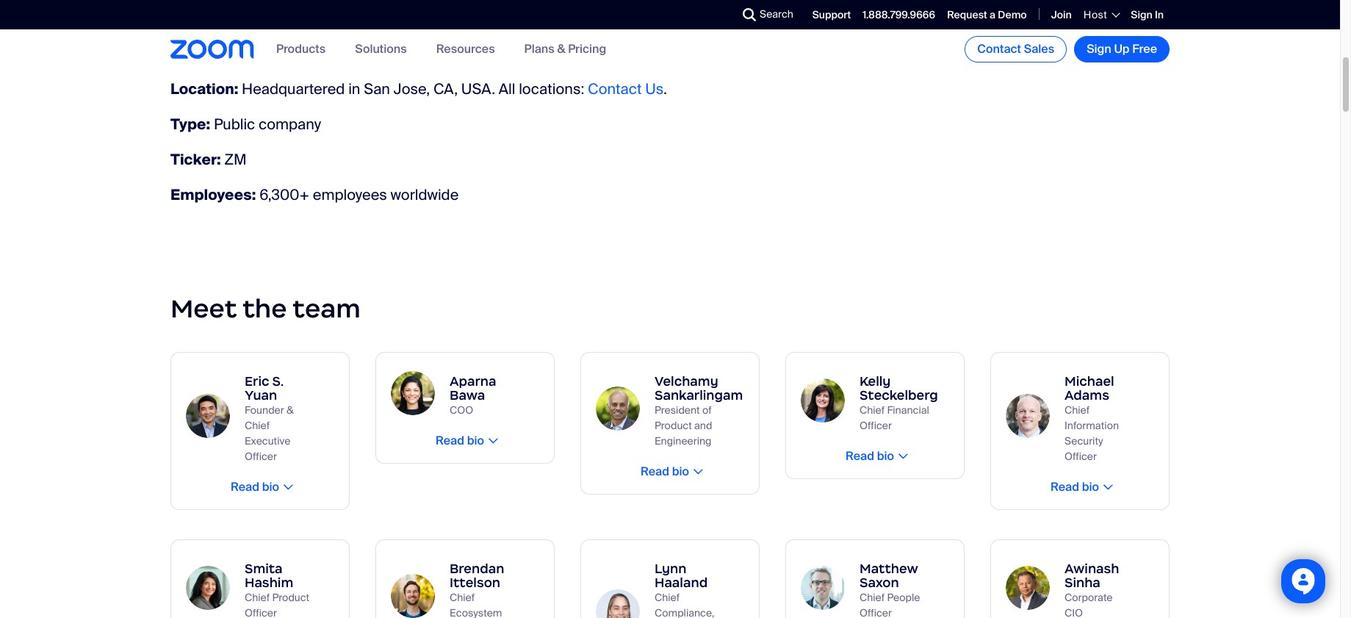 Task type: locate. For each thing, give the bounding box(es) containing it.
sign inside sign up free link
[[1087, 41, 1112, 57]]

read bio button
[[432, 433, 499, 449], [842, 449, 909, 464], [637, 464, 704, 480], [226, 480, 294, 495], [1047, 480, 1114, 495]]

read bio for michael adams
[[1051, 480, 1100, 495]]

card 4 image
[[801, 379, 845, 423]]

read bio for eric s. yuan
[[231, 480, 279, 495]]

officer down financial
[[860, 419, 892, 432]]

worldwide
[[391, 185, 459, 204]]

bio down financial
[[877, 449, 895, 464]]

bio down engineering
[[672, 464, 689, 480]]

bio for velchamy sankarlingam
[[672, 464, 689, 480]]

contact left us
[[588, 79, 642, 98]]

read for kelly steckelberg
[[846, 449, 875, 464]]

0 horizontal spatial &
[[287, 404, 294, 417]]

zoom logo image
[[171, 40, 254, 59]]

read bio button for eric s. yuan
[[226, 480, 294, 495]]

0 horizontal spatial .
[[425, 9, 429, 28]]

ticker: zm
[[171, 150, 247, 169]]

& right plans
[[557, 41, 566, 57]]

read bio button down "coo" at the bottom left of page
[[432, 433, 499, 449]]

read down engineering
[[641, 464, 670, 480]]

sign left in
[[1132, 8, 1153, 21]]

chief inside "michael adams chief information security officer"
[[1065, 404, 1090, 417]]

1 vertical spatial contact
[[588, 79, 642, 98]]

zoom.com
[[354, 9, 425, 28]]

bio down "coo" at the bottom left of page
[[467, 433, 484, 449]]

zoom.us
[[238, 44, 297, 63]]

officer inside kelly steckelberg chief financial officer
[[860, 419, 892, 432]]

read bio button for kelly steckelberg
[[842, 449, 909, 464]]

in
[[1155, 8, 1164, 21]]

officer inside matthew saxon chief people officer
[[860, 607, 892, 618]]

contact
[[978, 41, 1022, 57], [588, 79, 642, 98]]

smita
[[245, 561, 283, 577]]

officer down saxon
[[860, 607, 892, 618]]

None search field
[[690, 3, 747, 26]]

aparna bawa coo
[[450, 374, 497, 417]]

plans
[[525, 41, 555, 57]]

product down smita
[[272, 591, 310, 605]]

chief down founder
[[245, 419, 270, 432]]

engineering
[[655, 435, 712, 448]]

0 vertical spatial &
[[557, 41, 566, 57]]

location: headquartered in san jose, ca, usa. all locations: contact us .
[[171, 79, 667, 98]]

sign in link
[[1132, 8, 1164, 21]]

michael
[[1065, 374, 1115, 390]]

solutions
[[355, 41, 407, 57]]

read bio down security
[[1051, 480, 1100, 495]]

read bio button down engineering
[[637, 464, 704, 480]]

up
[[1115, 41, 1130, 57]]

join link
[[1052, 8, 1072, 21]]

0 horizontal spatial sign
[[1087, 41, 1112, 57]]

san
[[364, 79, 390, 98]]

president
[[655, 404, 700, 417]]

officer inside smita hashim chief product officer
[[245, 607, 277, 618]]

founder
[[245, 404, 284, 417]]

chief inside smita hashim chief product officer
[[245, 591, 270, 605]]

financial
[[888, 404, 930, 417]]

search image
[[743, 8, 756, 21]]

chief down the brendan
[[450, 591, 475, 605]]

read bio button down financial
[[842, 449, 909, 464]]

6,300+
[[260, 185, 310, 204]]

1 vertical spatial product
[[272, 591, 310, 605]]

chief inside the brendan ittelson chief ecosyste
[[450, 591, 475, 605]]

contact down a
[[978, 41, 1022, 57]]

read bio down engineering
[[641, 464, 689, 480]]

1 horizontal spatial .
[[664, 79, 667, 98]]

website: zoom.us
[[171, 44, 297, 63]]

meet the team
[[171, 293, 361, 325]]

read bio button down executive
[[226, 480, 294, 495]]

1 vertical spatial .
[[664, 79, 667, 98]]

bawa
[[450, 388, 485, 404]]

read bio for kelly steckelberg
[[846, 449, 895, 464]]

ca,
[[434, 79, 458, 98]]

chief left people
[[860, 591, 885, 605]]

lynn
[[655, 561, 687, 577]]

plans & pricing link
[[525, 41, 607, 57]]

bio down executive
[[262, 480, 279, 495]]

type: public company
[[171, 115, 321, 134]]

chief inside lynn haaland chief compliance
[[655, 591, 680, 605]]

chief inside matthew saxon chief people officer
[[860, 591, 885, 605]]

product down president
[[655, 419, 692, 432]]

sign left up
[[1087, 41, 1112, 57]]

card 9 image
[[801, 566, 845, 610]]

sign for sign in
[[1132, 8, 1153, 21]]

chief inside kelly steckelberg chief financial officer
[[860, 404, 885, 417]]

read down "coo" at the bottom left of page
[[436, 433, 465, 449]]

1 vertical spatial sign
[[1087, 41, 1112, 57]]

company
[[259, 115, 321, 134]]

public
[[214, 115, 255, 134]]

a
[[990, 8, 996, 21]]

.
[[425, 9, 429, 28], [664, 79, 667, 98]]

location:
[[171, 79, 238, 98]]

chief for lynn haaland
[[655, 591, 680, 605]]

search
[[760, 7, 794, 21]]

1.888.799.9666
[[863, 8, 936, 21]]

kelly
[[860, 374, 891, 390]]

product
[[655, 419, 692, 432], [272, 591, 310, 605]]

chief down kelly
[[860, 404, 885, 417]]

officer
[[860, 419, 892, 432], [245, 450, 277, 463], [1065, 450, 1097, 463], [245, 607, 277, 618], [860, 607, 892, 618]]

1 horizontal spatial product
[[655, 419, 692, 432]]

0 vertical spatial sign
[[1132, 8, 1153, 21]]

brendan headshot image
[[391, 574, 435, 618]]

read bio down financial
[[846, 449, 895, 464]]

products button
[[276, 41, 326, 57]]

1 horizontal spatial contact
[[978, 41, 1022, 57]]

officer for matthew saxon
[[860, 607, 892, 618]]

resources button
[[436, 41, 495, 57]]

sales
[[1024, 41, 1055, 57]]

read
[[436, 433, 465, 449], [846, 449, 875, 464], [641, 464, 670, 480], [231, 480, 259, 495], [1051, 480, 1080, 495]]

0 vertical spatial product
[[655, 419, 692, 432]]

bio down security
[[1082, 480, 1100, 495]]

awinash sinha corporate cio
[[1065, 561, 1120, 618]]

0 horizontal spatial product
[[272, 591, 310, 605]]

chief for brendan ittelson
[[450, 591, 475, 605]]

in
[[349, 79, 361, 98]]

chief for matthew saxon
[[860, 591, 885, 605]]

officer down hashim
[[245, 607, 277, 618]]

saxon
[[860, 575, 899, 591]]

& right founder
[[287, 404, 294, 417]]

officer down executive
[[245, 450, 277, 463]]

read down kelly steckelberg chief financial officer
[[846, 449, 875, 464]]

chief down the lynn
[[655, 591, 680, 605]]

demo
[[998, 8, 1027, 21]]

matthew saxon chief people officer
[[860, 561, 921, 618]]

chief down smita
[[245, 591, 270, 605]]

read down security
[[1051, 480, 1080, 495]]

aparna
[[450, 374, 497, 390]]

headquartered
[[242, 79, 345, 98]]

officer down security
[[1065, 450, 1097, 463]]

free
[[1133, 41, 1158, 57]]

zm
[[224, 150, 247, 169]]

adams
[[1065, 388, 1110, 404]]

1 horizontal spatial sign
[[1132, 8, 1153, 21]]

read bio down executive
[[231, 480, 279, 495]]

smita hashim chief product officer
[[245, 561, 310, 618]]

read bio down "coo" at the bottom left of page
[[436, 433, 484, 449]]

read down executive
[[231, 480, 259, 495]]

chief
[[860, 404, 885, 417], [1065, 404, 1090, 417], [245, 419, 270, 432], [245, 591, 270, 605], [450, 591, 475, 605], [655, 591, 680, 605], [860, 591, 885, 605]]

0 vertical spatial contact
[[978, 41, 1022, 57]]

read bio button down security
[[1047, 480, 1114, 495]]

hashim
[[245, 575, 293, 591]]

chief up 'information'
[[1065, 404, 1090, 417]]

officer inside "michael adams chief information security officer"
[[1065, 450, 1097, 463]]

sign up free
[[1087, 41, 1158, 57]]

employees
[[313, 185, 387, 204]]

resources
[[436, 41, 495, 57]]

product inside smita hashim chief product officer
[[272, 591, 310, 605]]

sinha
[[1065, 575, 1101, 591]]

1 vertical spatial &
[[287, 404, 294, 417]]



Task type: vqa. For each thing, say whether or not it's contained in the screenshot.
Email *
no



Task type: describe. For each thing, give the bounding box(es) containing it.
velchamy sankarlingam president of product and engineering
[[655, 374, 743, 448]]

officer for kelly steckelberg
[[860, 419, 892, 432]]

haaland
[[655, 575, 708, 591]]

cio
[[1065, 607, 1083, 618]]

information
[[1065, 419, 1120, 432]]

all
[[499, 79, 516, 98]]

0 vertical spatial .
[[425, 9, 429, 28]]

1 horizontal spatial &
[[557, 41, 566, 57]]

chief for smita hashim
[[245, 591, 270, 605]]

us
[[646, 79, 664, 98]]

zoom.com .
[[354, 9, 429, 28]]

officer for smita hashim
[[245, 607, 277, 618]]

products
[[276, 41, 326, 57]]

usa.
[[461, 79, 495, 98]]

bio for michael adams
[[1082, 480, 1100, 495]]

employees: 6,300+ employees worldwide
[[171, 185, 459, 204]]

support link
[[813, 8, 851, 21]]

eric
[[245, 374, 269, 390]]

brendan
[[450, 561, 505, 577]]

read for eric s. yuan
[[231, 480, 259, 495]]

search image
[[743, 8, 756, 21]]

employees:
[[171, 185, 256, 204]]

security
[[1065, 435, 1104, 448]]

ticker:
[[171, 150, 221, 169]]

read for michael adams
[[1051, 480, 1080, 495]]

card 10 image
[[1006, 566, 1050, 610]]

sankarlingam
[[655, 388, 743, 404]]

host
[[1084, 8, 1108, 21]]

kelly steckelberg chief financial officer
[[860, 374, 939, 432]]

card 2 image
[[391, 371, 435, 415]]

eric s. yuan founder & chief executive officer
[[245, 374, 294, 463]]

officer inside eric s. yuan founder & chief executive officer
[[245, 450, 277, 463]]

brendan ittelson chief ecosyste
[[450, 561, 505, 618]]

people
[[888, 591, 921, 605]]

zoom.com link
[[354, 9, 425, 28]]

bio for kelly steckelberg
[[877, 449, 895, 464]]

corporate
[[1065, 591, 1113, 605]]

awinash
[[1065, 561, 1120, 577]]

contact us link
[[588, 79, 664, 98]]

team
[[293, 293, 361, 325]]

contact inside contact sales link
[[978, 41, 1022, 57]]

matthew
[[860, 561, 918, 577]]

of
[[703, 404, 712, 417]]

velchamy
[[655, 374, 719, 390]]

michael adams chief information security officer
[[1065, 374, 1120, 463]]

coo
[[450, 404, 474, 417]]

request a demo link
[[948, 8, 1027, 21]]

plans & pricing
[[525, 41, 607, 57]]

product inside velchamy sankarlingam president of product and engineering
[[655, 419, 692, 432]]

pricing
[[568, 41, 607, 57]]

card 6 image
[[186, 566, 230, 610]]

contact sales link
[[965, 36, 1067, 62]]

read bio for velchamy sankarlingam
[[641, 464, 689, 480]]

request a demo
[[948, 8, 1027, 21]]

bio for aparna bawa
[[467, 433, 484, 449]]

and
[[695, 419, 713, 432]]

read bio button for aparna bawa
[[432, 433, 499, 449]]

support
[[813, 8, 851, 21]]

join
[[1052, 8, 1072, 21]]

sign in
[[1132, 8, 1164, 21]]

0 horizontal spatial contact
[[588, 79, 642, 98]]

chief for michael adams
[[1065, 404, 1090, 417]]

read for aparna bawa
[[436, 433, 465, 449]]

yuan
[[245, 388, 277, 404]]

sign for sign up free
[[1087, 41, 1112, 57]]

chief inside eric s. yuan founder & chief executive officer
[[245, 419, 270, 432]]

card 8 image
[[596, 589, 640, 618]]

read for velchamy sankarlingam
[[641, 464, 670, 480]]

website:
[[171, 44, 234, 63]]

s.
[[272, 374, 284, 390]]

locations:
[[519, 79, 585, 98]]

executive
[[245, 435, 291, 448]]

jose,
[[394, 79, 430, 98]]

type:
[[171, 115, 210, 134]]

steckelberg
[[860, 388, 939, 404]]

bio for eric s. yuan
[[262, 480, 279, 495]]

meet
[[171, 293, 237, 325]]

card 1 image
[[186, 394, 230, 438]]

request
[[948, 8, 988, 21]]

1.888.799.9666 link
[[863, 8, 936, 21]]

card 5 image
[[1006, 394, 1050, 438]]

read bio button for michael adams
[[1047, 480, 1114, 495]]

solutions button
[[355, 41, 407, 57]]

chief for kelly steckelberg
[[860, 404, 885, 417]]

lynn haaland chief compliance
[[655, 561, 715, 618]]

read bio for aparna bawa
[[436, 433, 484, 449]]

& inside eric s. yuan founder & chief executive officer
[[287, 404, 294, 417]]

read bio button for velchamy sankarlingam
[[637, 464, 704, 480]]

card 3 image
[[596, 387, 640, 431]]

the
[[243, 293, 287, 325]]

sign up free link
[[1075, 36, 1170, 62]]



